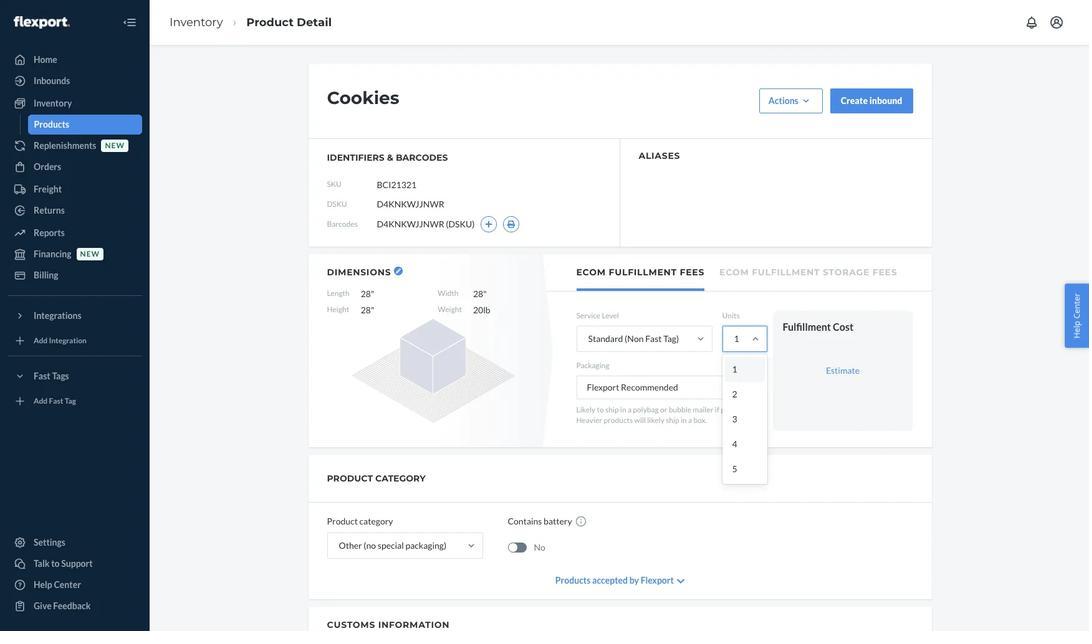 Task type: vqa. For each thing, say whether or not it's contained in the screenshot.
the DSKU
yes



Task type: locate. For each thing, give the bounding box(es) containing it.
d4knkwjjnwr up 'd4knkwjjnwr (dsku)'
[[377, 199, 444, 210]]

1 vertical spatial to
[[51, 559, 60, 569]]

fast
[[645, 334, 662, 344], [34, 371, 50, 382], [49, 397, 63, 406]]

storage
[[823, 267, 870, 278]]

1 up 2
[[732, 364, 737, 375]]

1 vertical spatial products
[[555, 576, 591, 586]]

" up lb
[[483, 289, 487, 299]]

inventory inside "breadcrumbs" navigation
[[170, 15, 223, 29]]

to for talk
[[51, 559, 60, 569]]

0 horizontal spatial flexport
[[587, 382, 619, 393]]

ship down the bubble at the bottom right
[[666, 416, 679, 426]]

28 " right height
[[361, 305, 374, 316]]

inventory
[[170, 15, 223, 29], [34, 98, 72, 108]]

home link
[[7, 50, 142, 70]]

1 vertical spatial new
[[80, 250, 100, 259]]

estimate link
[[826, 365, 860, 376]]

1 vertical spatial help center
[[34, 580, 81, 591]]

in
[[620, 405, 626, 415], [681, 416, 687, 426]]

open account menu image
[[1049, 15, 1064, 30]]

give feedback button
[[7, 597, 142, 617]]

level
[[602, 311, 619, 321]]

fast left tag)
[[645, 334, 662, 344]]

1 vertical spatial ship
[[666, 416, 679, 426]]

fees inside 'tab'
[[873, 267, 897, 278]]

1 down the "units"
[[734, 334, 739, 344]]

1 horizontal spatial product
[[327, 516, 358, 527]]

0 vertical spatial a
[[628, 405, 632, 415]]

d4knkwjjnwr up pencil alt icon in the left of the page
[[377, 219, 444, 229]]

cookies
[[327, 87, 399, 108]]

2 d4knkwjjnwr from the top
[[377, 219, 444, 229]]

add inside "add integration" link
[[34, 336, 48, 346]]

tab list
[[547, 254, 932, 292]]

28 up 20
[[473, 289, 483, 299]]

to for likely
[[597, 405, 604, 415]]

1 vertical spatial 1
[[732, 364, 737, 375]]

1 add from the top
[[34, 336, 48, 346]]

1 vertical spatial help
[[34, 580, 52, 591]]

0 vertical spatial 28 "
[[361, 289, 374, 299]]

1 horizontal spatial fees
[[873, 267, 897, 278]]

0 horizontal spatial help center
[[34, 580, 81, 591]]

" inside 28 " height
[[483, 289, 487, 299]]

1 horizontal spatial center
[[1072, 293, 1083, 319]]

0 vertical spatial product
[[246, 15, 294, 29]]

0 vertical spatial inventory link
[[170, 15, 223, 29]]

fulfillment up level on the right of page
[[609, 267, 677, 278]]

a up the products
[[628, 405, 632, 415]]

home
[[34, 54, 57, 65]]

likely
[[647, 416, 665, 426]]

add down fast tags
[[34, 397, 48, 406]]

help center inside button
[[1072, 293, 1083, 338]]

ship up the products
[[605, 405, 619, 415]]

1 horizontal spatial flexport
[[641, 576, 674, 586]]

1 vertical spatial in
[[681, 416, 687, 426]]

fast left tag
[[49, 397, 63, 406]]

1 horizontal spatial to
[[597, 405, 604, 415]]

0 vertical spatial ship
[[605, 405, 619, 415]]

1 vertical spatial fast
[[34, 371, 50, 382]]

to inside likely to ship in a polybag or bubble mailer if possible. heavier products will likely ship in a box.
[[597, 405, 604, 415]]

1 fees from the left
[[680, 267, 705, 278]]

flexport right 'by'
[[641, 576, 674, 586]]

fulfillment left storage
[[752, 267, 820, 278]]

in down the bubble at the bottom right
[[681, 416, 687, 426]]

to right talk
[[51, 559, 60, 569]]

product left detail
[[246, 15, 294, 29]]

(no
[[364, 541, 376, 551]]

fees
[[680, 267, 705, 278], [873, 267, 897, 278]]

plus image
[[485, 221, 493, 228]]

ecom fulfillment storage fees
[[720, 267, 897, 278]]

new
[[105, 141, 125, 151], [80, 250, 100, 259]]

flexport logo image
[[14, 16, 70, 29]]

accepted
[[592, 576, 628, 586]]

customs information
[[327, 620, 450, 631]]

fast tags button
[[7, 367, 142, 387]]

settings link
[[7, 533, 142, 553]]

special
[[378, 541, 404, 551]]

2
[[732, 389, 737, 400]]

help center
[[1072, 293, 1083, 338], [34, 580, 81, 591]]

0 vertical spatial d4knkwjjnwr
[[377, 199, 444, 210]]

3
[[732, 414, 737, 425]]

0 horizontal spatial ship
[[605, 405, 619, 415]]

contains battery
[[508, 516, 572, 527]]

actions button
[[759, 89, 823, 113]]

1 horizontal spatial ecom
[[720, 267, 749, 278]]

0 horizontal spatial in
[[620, 405, 626, 415]]

0 horizontal spatial ecom
[[576, 267, 606, 278]]

1 vertical spatial flexport
[[641, 576, 674, 586]]

" down the dimensions
[[371, 289, 374, 299]]

possible.
[[721, 405, 749, 415]]

to
[[597, 405, 604, 415], [51, 559, 60, 569]]

flexport down packaging
[[587, 382, 619, 393]]

0 horizontal spatial fees
[[680, 267, 705, 278]]

actions
[[769, 95, 799, 106]]

d4knkwjjnwr (dsku)
[[377, 219, 475, 229]]

open notifications image
[[1024, 15, 1039, 30]]

2 add from the top
[[34, 397, 48, 406]]

product
[[246, 15, 294, 29], [327, 516, 358, 527]]

tag)
[[664, 334, 679, 344]]

ecom for ecom fulfillment fees
[[576, 267, 606, 278]]

2 28 " from the top
[[361, 305, 374, 316]]

packaging
[[576, 361, 610, 370]]

product up other
[[327, 516, 358, 527]]

returns link
[[7, 201, 142, 221]]

help inside button
[[1072, 321, 1083, 338]]

2 vertical spatial fast
[[49, 397, 63, 406]]

28 "
[[361, 289, 374, 299], [361, 305, 374, 316]]

28 inside 28 " height
[[473, 289, 483, 299]]

ecom
[[576, 267, 606, 278], [720, 267, 749, 278]]

products up replenishments
[[34, 119, 69, 130]]

standard
[[588, 334, 623, 344]]

recommended
[[621, 382, 678, 393]]

fulfillment inside 'tab'
[[752, 267, 820, 278]]

pen image
[[744, 384, 752, 392]]

no
[[534, 542, 546, 553]]

barcodes
[[327, 220, 358, 229]]

tab list containing ecom fulfillment fees
[[547, 254, 932, 292]]

fast tags
[[34, 371, 69, 382]]

0 vertical spatial to
[[597, 405, 604, 415]]

ecom inside 'tab'
[[720, 267, 749, 278]]

0 vertical spatial inventory
[[170, 15, 223, 29]]

chevron down image
[[677, 577, 685, 586]]

0 vertical spatial 1
[[734, 334, 739, 344]]

None text field
[[377, 173, 470, 196]]

products left accepted
[[555, 576, 591, 586]]

contains
[[508, 516, 542, 527]]

integrations
[[34, 311, 81, 321]]

lb
[[483, 305, 490, 316]]

1 horizontal spatial new
[[105, 141, 125, 151]]

0 horizontal spatial inventory link
[[7, 94, 142, 113]]

1 28 " from the top
[[361, 289, 374, 299]]

feedback
[[53, 601, 91, 612]]

identifiers & barcodes
[[327, 152, 448, 163]]

mailer
[[693, 405, 714, 415]]

1 horizontal spatial inventory
[[170, 15, 223, 29]]

new down reports link at the left of page
[[80, 250, 100, 259]]

add inside add fast tag link
[[34, 397, 48, 406]]

28 " down the dimensions
[[361, 289, 374, 299]]

1 vertical spatial 28 "
[[361, 305, 374, 316]]

to inside button
[[51, 559, 60, 569]]

flexport recommended button
[[576, 376, 763, 400]]

0 vertical spatial products
[[34, 119, 69, 130]]

0 vertical spatial add
[[34, 336, 48, 346]]

1 for 1 2 3 4 5
[[732, 364, 737, 375]]

talk to support
[[34, 559, 93, 569]]

add left integration
[[34, 336, 48, 346]]

add
[[34, 336, 48, 346], [34, 397, 48, 406]]

fast left the tags
[[34, 371, 50, 382]]

fast inside dropdown button
[[34, 371, 50, 382]]

integrations button
[[7, 306, 142, 326]]

product inside "breadcrumbs" navigation
[[246, 15, 294, 29]]

1 d4knkwjjnwr from the top
[[377, 199, 444, 210]]

other
[[339, 541, 362, 551]]

0 horizontal spatial products
[[34, 119, 69, 130]]

1 vertical spatial inventory
[[34, 98, 72, 108]]

0 horizontal spatial to
[[51, 559, 60, 569]]

add for add integration
[[34, 336, 48, 346]]

1 vertical spatial product
[[327, 516, 358, 527]]

0 horizontal spatial product
[[246, 15, 294, 29]]

ecom up the "units"
[[720, 267, 749, 278]]

products
[[34, 119, 69, 130], [555, 576, 591, 586]]

1 ecom from the left
[[576, 267, 606, 278]]

flexport inside button
[[587, 382, 619, 393]]

center inside button
[[1072, 293, 1083, 319]]

1 vertical spatial d4knkwjjnwr
[[377, 219, 444, 229]]

new down products link
[[105, 141, 125, 151]]

help center link
[[7, 576, 142, 595]]

product category
[[327, 516, 393, 527]]

ecom up service
[[576, 267, 606, 278]]

1 horizontal spatial help center
[[1072, 293, 1083, 338]]

0 vertical spatial help center
[[1072, 293, 1083, 338]]

in up the products
[[620, 405, 626, 415]]

d4knkwjjnwr
[[377, 199, 444, 210], [377, 219, 444, 229]]

ecom for ecom fulfillment storage fees
[[720, 267, 749, 278]]

breadcrumbs navigation
[[160, 4, 342, 41]]

product for product category
[[327, 516, 358, 527]]

add for add fast tag
[[34, 397, 48, 406]]

0 vertical spatial center
[[1072, 293, 1083, 319]]

1 horizontal spatial products
[[555, 576, 591, 586]]

1 vertical spatial a
[[688, 416, 692, 426]]

a
[[628, 405, 632, 415], [688, 416, 692, 426]]

freight
[[34, 184, 62, 195]]

1
[[734, 334, 739, 344], [732, 364, 737, 375]]

d4knkwjjnwr for d4knkwjjnwr
[[377, 199, 444, 210]]

0 horizontal spatial new
[[80, 250, 100, 259]]

2 ecom from the left
[[720, 267, 749, 278]]

customs
[[327, 620, 375, 631]]

reports
[[34, 228, 65, 238]]

1 vertical spatial add
[[34, 397, 48, 406]]

a left box.
[[688, 416, 692, 426]]

2 fees from the left
[[873, 267, 897, 278]]

to right likely on the right
[[597, 405, 604, 415]]

integration
[[49, 336, 87, 346]]

1 horizontal spatial a
[[688, 416, 692, 426]]

1 horizontal spatial inventory link
[[170, 15, 223, 29]]

0 horizontal spatial inventory
[[34, 98, 72, 108]]

ecom inside tab
[[576, 267, 606, 278]]

1 horizontal spatial help
[[1072, 321, 1083, 338]]

width
[[438, 289, 459, 298]]

help center button
[[1065, 284, 1089, 348]]

add integration link
[[7, 331, 142, 351]]

1 vertical spatial center
[[54, 580, 81, 591]]

products for products accepted by flexport
[[555, 576, 591, 586]]

orders
[[34, 162, 61, 172]]

inventory link
[[170, 15, 223, 29], [7, 94, 142, 113]]

fulfillment inside tab
[[609, 267, 677, 278]]

0 vertical spatial help
[[1072, 321, 1083, 338]]

0 vertical spatial flexport
[[587, 382, 619, 393]]

heavier
[[576, 416, 602, 426]]

packaging)
[[406, 541, 447, 551]]

0 vertical spatial new
[[105, 141, 125, 151]]

0 horizontal spatial help
[[34, 580, 52, 591]]

detail
[[297, 15, 332, 29]]



Task type: describe. For each thing, give the bounding box(es) containing it.
ecom fulfillment fees tab
[[576, 254, 705, 291]]

tags
[[52, 371, 69, 382]]

weight
[[438, 305, 462, 314]]

aliases
[[639, 150, 680, 162]]

product detail
[[246, 15, 332, 29]]

product detail link
[[246, 15, 332, 29]]

(dsku)
[[446, 219, 475, 229]]

orders link
[[7, 157, 142, 177]]

tag
[[65, 397, 76, 406]]

estimate
[[826, 365, 860, 376]]

create inbound
[[841, 95, 903, 106]]

product for product detail
[[246, 15, 294, 29]]

dimensions
[[327, 267, 391, 278]]

returns
[[34, 205, 65, 216]]

financing
[[34, 249, 71, 259]]

inventory link inside "breadcrumbs" navigation
[[170, 15, 223, 29]]

dsku
[[327, 200, 347, 209]]

fulfillment for storage
[[752, 267, 820, 278]]

d4knkwjjnwr for d4knkwjjnwr (dsku)
[[377, 219, 444, 229]]

ecom fulfillment fees
[[576, 267, 705, 278]]

1 for 1
[[734, 334, 739, 344]]

(non
[[625, 334, 644, 344]]

flexport recommended
[[587, 382, 678, 393]]

close navigation image
[[122, 15, 137, 30]]

inbounds link
[[7, 71, 142, 91]]

products link
[[28, 115, 142, 135]]

28 down the dimensions
[[361, 289, 371, 299]]

new for replenishments
[[105, 141, 125, 151]]

units
[[722, 311, 740, 321]]

28 " height
[[327, 289, 487, 314]]

4
[[732, 439, 737, 450]]

0 vertical spatial in
[[620, 405, 626, 415]]

settings
[[34, 538, 65, 548]]

if
[[715, 405, 720, 415]]

print image
[[507, 221, 516, 228]]

fulfillment for fees
[[609, 267, 677, 278]]

1 vertical spatial inventory link
[[7, 94, 142, 113]]

service level
[[576, 311, 619, 321]]

product category
[[327, 473, 426, 485]]

give feedback
[[34, 601, 91, 612]]

28 right height
[[361, 305, 371, 316]]

fulfillment left cost at the bottom right of the page
[[783, 321, 831, 333]]

add fast tag
[[34, 397, 76, 406]]

category
[[360, 516, 393, 527]]

fulfillment cost
[[783, 321, 854, 333]]

talk
[[34, 559, 50, 569]]

category
[[375, 473, 426, 485]]

polybag
[[633, 405, 659, 415]]

20 lb
[[473, 305, 490, 316]]

units element
[[722, 326, 767, 485]]

likely
[[576, 405, 596, 415]]

add integration
[[34, 336, 87, 346]]

ecom fulfillment storage fees tab
[[720, 254, 897, 289]]

battery
[[544, 516, 572, 527]]

1 horizontal spatial in
[[681, 416, 687, 426]]

sku
[[327, 180, 342, 189]]

0 horizontal spatial center
[[54, 580, 81, 591]]

1 horizontal spatial ship
[[666, 416, 679, 426]]

support
[[61, 559, 93, 569]]

billing
[[34, 270, 58, 281]]

likely to ship in a polybag or bubble mailer if possible. heavier products will likely ship in a box.
[[576, 405, 749, 426]]

cost
[[833, 321, 854, 333]]

fees inside tab
[[680, 267, 705, 278]]

create inbound button
[[830, 89, 913, 113]]

pencil alt image
[[396, 269, 401, 274]]

add fast tag link
[[7, 392, 142, 412]]

height
[[327, 305, 349, 314]]

other (no special packaging)
[[339, 541, 447, 551]]

inbound
[[870, 95, 903, 106]]

5
[[732, 464, 737, 475]]

box.
[[694, 416, 707, 426]]

products for products
[[34, 119, 69, 130]]

products
[[604, 416, 633, 426]]

bubble
[[669, 405, 692, 415]]

products accepted by flexport
[[555, 576, 674, 586]]

identifiers
[[327, 152, 385, 163]]

0 horizontal spatial a
[[628, 405, 632, 415]]

" right height
[[371, 305, 374, 316]]

replenishments
[[34, 140, 96, 151]]

length
[[327, 289, 350, 298]]

0 vertical spatial fast
[[645, 334, 662, 344]]

by
[[630, 576, 639, 586]]

or
[[660, 405, 668, 415]]

will
[[634, 416, 646, 426]]

inbounds
[[34, 75, 70, 86]]

1 2 3 4 5
[[732, 364, 737, 475]]

product
[[327, 473, 373, 485]]

&
[[387, 152, 393, 163]]

billing link
[[7, 266, 142, 286]]

standard (non fast tag)
[[588, 334, 679, 344]]

new for financing
[[80, 250, 100, 259]]

service
[[576, 311, 601, 321]]



